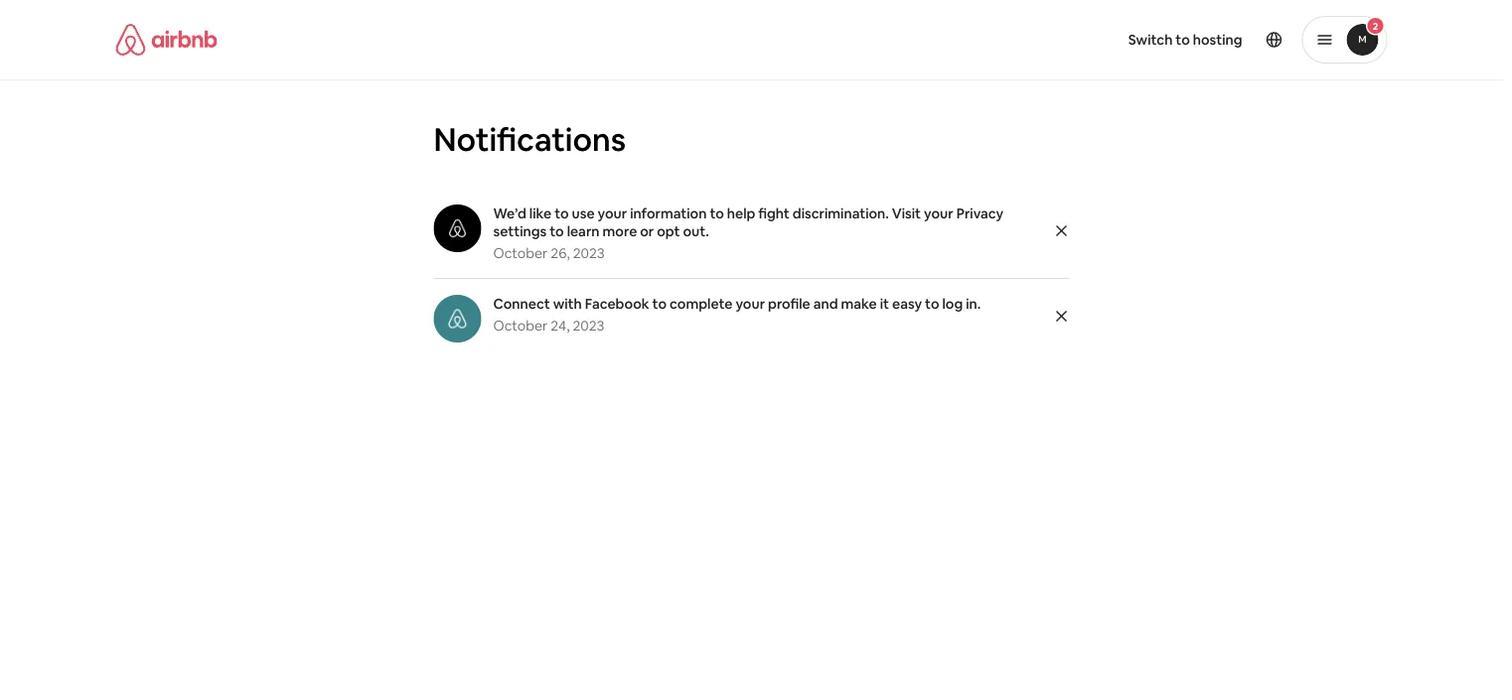 Task type: locate. For each thing, give the bounding box(es) containing it.
switch
[[1128, 31, 1173, 49]]

to left log
[[925, 295, 939, 313]]

to
[[1176, 31, 1190, 49], [554, 205, 569, 223], [710, 205, 724, 223], [550, 223, 564, 240], [652, 295, 667, 313], [925, 295, 939, 313]]

easy
[[892, 295, 922, 313]]

1 2023 from the top
[[573, 244, 605, 262]]

october
[[493, 244, 548, 262], [493, 317, 548, 335]]

1 vertical spatial october
[[493, 317, 548, 335]]

visit
[[892, 205, 921, 223]]

information
[[630, 205, 707, 223]]

your left profile
[[736, 295, 765, 313]]

2023 inside we'd like to use your information to help fight discrimination. visit your privacy settings to learn more or opt out. october 26, 2023
[[573, 244, 605, 262]]

2 october from the top
[[493, 317, 548, 335]]

2023 down the learn
[[573, 244, 605, 262]]

2023 right 24,
[[573, 317, 604, 335]]

your right use
[[598, 205, 627, 223]]

or
[[640, 223, 654, 240]]

profile
[[768, 295, 810, 313]]

facebook
[[585, 295, 649, 313]]

0 vertical spatial october
[[493, 244, 548, 262]]

like
[[529, 205, 552, 223]]

to up 26,
[[550, 223, 564, 240]]

help
[[727, 205, 755, 223]]

your right the visit at the right
[[924, 205, 953, 223]]

notifications
[[434, 118, 626, 160]]

1 vertical spatial 2023
[[573, 317, 604, 335]]

learn
[[567, 223, 600, 240]]

2023
[[573, 244, 605, 262], [573, 317, 604, 335]]

switch to hosting link
[[1116, 19, 1254, 61]]

1 horizontal spatial your
[[736, 295, 765, 313]]

to right switch
[[1176, 31, 1190, 49]]

0 vertical spatial 2023
[[573, 244, 605, 262]]

october down settings
[[493, 244, 548, 262]]

2 horizontal spatial your
[[924, 205, 953, 223]]

to left the help
[[710, 205, 724, 223]]

2 2023 from the top
[[573, 317, 604, 335]]

log
[[942, 295, 963, 313]]

profile element
[[775, 0, 1387, 79]]

to right like
[[554, 205, 569, 223]]

2023 inside connect with facebook to complete your profile and make it easy to log in. october 24, 2023
[[573, 317, 604, 335]]

switch to hosting
[[1128, 31, 1242, 49]]

26,
[[551, 244, 570, 262]]

we'd like to use your information to help fight discrimination. visit your privacy settings to learn more or opt out. october 26, 2023
[[493, 205, 1004, 262]]

1 october from the top
[[493, 244, 548, 262]]

your
[[598, 205, 627, 223], [924, 205, 953, 223], [736, 295, 765, 313]]

24,
[[551, 317, 570, 335]]

october down connect
[[493, 317, 548, 335]]



Task type: vqa. For each thing, say whether or not it's contained in the screenshot.
MONTHS button
no



Task type: describe. For each thing, give the bounding box(es) containing it.
your inside connect with facebook to complete your profile and make it easy to log in. october 24, 2023
[[736, 295, 765, 313]]

and
[[813, 295, 838, 313]]

to inside switch to hosting "link"
[[1176, 31, 1190, 49]]

to left 'complete'
[[652, 295, 667, 313]]

discrimination.
[[793, 205, 889, 223]]

connect with facebook to complete your profile and make it easy to log in. october 24, 2023
[[493, 295, 981, 335]]

0 horizontal spatial your
[[598, 205, 627, 223]]

privacy
[[956, 205, 1004, 223]]

opt
[[657, 223, 680, 240]]

complete
[[670, 295, 733, 313]]

make
[[841, 295, 877, 313]]

settings
[[493, 223, 547, 240]]

with
[[553, 295, 582, 313]]

in.
[[966, 295, 981, 313]]

more
[[603, 223, 637, 240]]

out.
[[683, 223, 709, 240]]

connect
[[493, 295, 550, 313]]

october inside we'd like to use your information to help fight discrimination. visit your privacy settings to learn more or opt out. october 26, 2023
[[493, 244, 548, 262]]

use
[[572, 205, 595, 223]]

2
[[1373, 19, 1378, 32]]

hosting
[[1193, 31, 1242, 49]]

2 button
[[1302, 16, 1387, 64]]

it
[[880, 295, 889, 313]]

fight
[[758, 205, 790, 223]]

october inside connect with facebook to complete your profile and make it easy to log in. october 24, 2023
[[493, 317, 548, 335]]

we'd
[[493, 205, 526, 223]]



